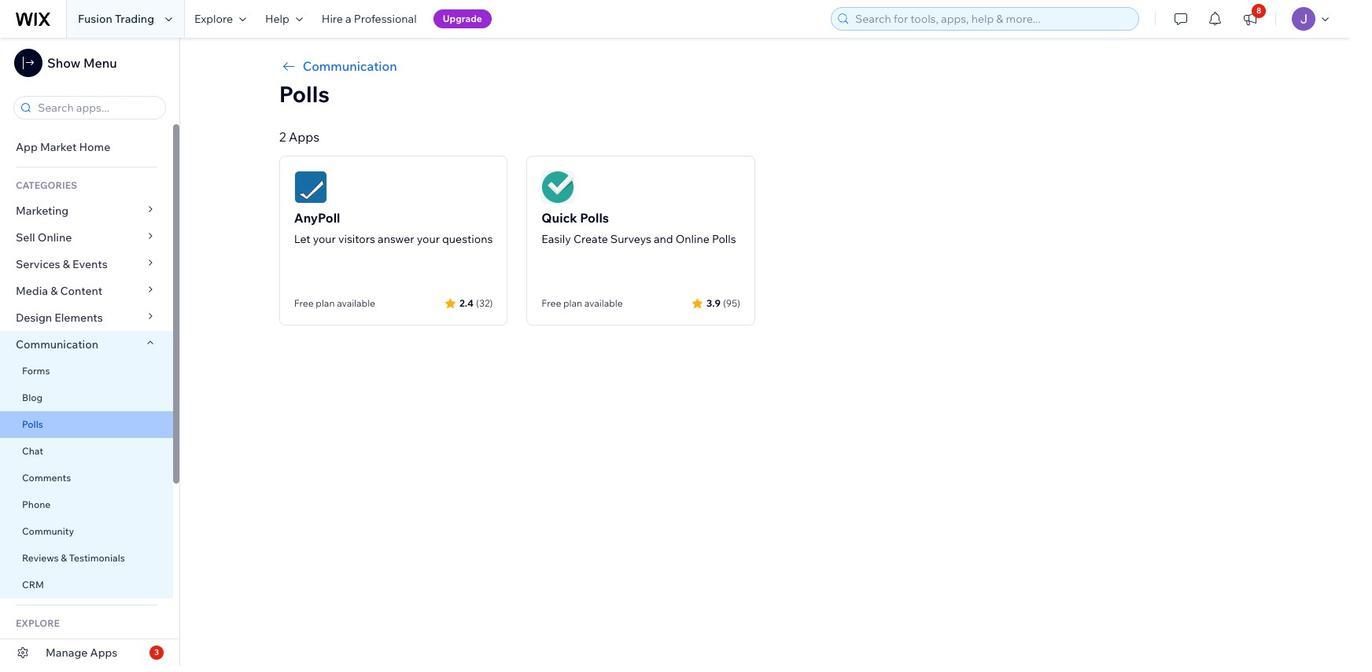 Task type: vqa. For each thing, say whether or not it's contained in the screenshot.
"VIDEOS"
no



Task type: locate. For each thing, give the bounding box(es) containing it.
& inside "link"
[[63, 257, 70, 272]]

your
[[313, 232, 336, 246], [417, 232, 440, 246]]

1 horizontal spatial available
[[585, 297, 623, 309]]

Search apps... field
[[33, 97, 161, 119]]

available for let
[[337, 297, 375, 309]]

community
[[22, 526, 74, 538]]

online inside sidebar element
[[38, 231, 72, 245]]

menu
[[83, 55, 117, 71]]

communication
[[303, 58, 397, 74], [16, 338, 101, 352]]

1 free plan available from the left
[[294, 297, 375, 309]]

sell online link
[[0, 224, 173, 251]]

1 horizontal spatial communication
[[303, 58, 397, 74]]

polls
[[279, 80, 330, 108], [580, 210, 609, 226], [712, 232, 736, 246], [22, 419, 43, 430]]

reviews & testimonials link
[[0, 545, 173, 572]]

0 horizontal spatial online
[[38, 231, 72, 245]]

manage apps
[[46, 646, 118, 660]]

polls up chat on the left of the page
[[22, 419, 43, 430]]

2.4 (32)
[[460, 297, 493, 309]]

1 free from the left
[[294, 297, 314, 309]]

communication inside sidebar element
[[16, 338, 101, 352]]

&
[[63, 257, 70, 272], [50, 284, 58, 298], [61, 552, 67, 564]]

communication down a at the top of the page
[[303, 58, 397, 74]]

polls inside polls link
[[22, 419, 43, 430]]

app market home link
[[0, 134, 173, 161]]

1 horizontal spatial plan
[[564, 297, 582, 309]]

sidebar element
[[0, 38, 180, 667]]

0 horizontal spatial free plan available
[[294, 297, 375, 309]]

let
[[294, 232, 311, 246]]

plan
[[316, 297, 335, 309], [564, 297, 582, 309]]

apps right manage
[[90, 646, 118, 660]]

(32)
[[476, 297, 493, 309]]

1 vertical spatial communication
[[16, 338, 101, 352]]

2 available from the left
[[585, 297, 623, 309]]

2 apps
[[279, 129, 320, 145]]

apps for 2 apps
[[289, 129, 320, 145]]

0 horizontal spatial communication link
[[0, 331, 173, 358]]

1 plan from the left
[[316, 297, 335, 309]]

& for content
[[50, 284, 58, 298]]

1 available from the left
[[337, 297, 375, 309]]

polls right "and"
[[712, 232, 736, 246]]

1 horizontal spatial communication link
[[279, 57, 1251, 76]]

free down easily
[[542, 297, 561, 309]]

2 vertical spatial &
[[61, 552, 67, 564]]

1 vertical spatial &
[[50, 284, 58, 298]]

0 horizontal spatial your
[[313, 232, 336, 246]]

apps for manage apps
[[90, 646, 118, 660]]

media
[[16, 284, 48, 298]]

& right media
[[50, 284, 58, 298]]

online up 'services & events' on the left top
[[38, 231, 72, 245]]

crm link
[[0, 572, 173, 599]]

(95)
[[723, 297, 741, 309]]

forms link
[[0, 358, 173, 385]]

testimonials
[[69, 552, 125, 564]]

apps right 2
[[289, 129, 320, 145]]

free plan available down visitors
[[294, 297, 375, 309]]

communication down design elements
[[16, 338, 101, 352]]

0 horizontal spatial apps
[[90, 646, 118, 660]]

your right answer
[[417, 232, 440, 246]]

elements
[[54, 311, 103, 325]]

8 button
[[1233, 0, 1268, 38]]

1 horizontal spatial free plan available
[[542, 297, 623, 309]]

1 horizontal spatial apps
[[289, 129, 320, 145]]

2 free plan available from the left
[[542, 297, 623, 309]]

apps
[[289, 129, 320, 145], [90, 646, 118, 660]]

your right let
[[313, 232, 336, 246]]

0 horizontal spatial available
[[337, 297, 375, 309]]

chat link
[[0, 438, 173, 465]]

answer
[[378, 232, 414, 246]]

polls up 2 apps
[[279, 80, 330, 108]]

2
[[279, 129, 286, 145]]

free plan available down "create"
[[542, 297, 623, 309]]

free plan available for polls
[[542, 297, 623, 309]]

online right "and"
[[676, 232, 710, 246]]

sell online
[[16, 231, 72, 245]]

& right reviews
[[61, 552, 67, 564]]

0 horizontal spatial free
[[294, 297, 314, 309]]

2 free from the left
[[542, 297, 561, 309]]

help button
[[256, 0, 312, 38]]

3.9 (95)
[[707, 297, 741, 309]]

free plan available
[[294, 297, 375, 309], [542, 297, 623, 309]]

trading
[[115, 12, 154, 26]]

free down let
[[294, 297, 314, 309]]

1 vertical spatial apps
[[90, 646, 118, 660]]

0 vertical spatial communication
[[303, 58, 397, 74]]

0 vertical spatial apps
[[289, 129, 320, 145]]

free for polls
[[542, 297, 561, 309]]

0 horizontal spatial plan
[[316, 297, 335, 309]]

available
[[337, 297, 375, 309], [585, 297, 623, 309]]

plan for polls
[[564, 297, 582, 309]]

phone
[[22, 499, 51, 511]]

communication link
[[279, 57, 1251, 76], [0, 331, 173, 358]]

apps inside sidebar element
[[90, 646, 118, 660]]

& for testimonials
[[61, 552, 67, 564]]

2 plan from the left
[[564, 297, 582, 309]]

2.4
[[460, 297, 474, 309]]

available down visitors
[[337, 297, 375, 309]]

0 horizontal spatial communication
[[16, 338, 101, 352]]

0 vertical spatial &
[[63, 257, 70, 272]]

anypoll logo image
[[294, 171, 327, 204]]

1 horizontal spatial your
[[417, 232, 440, 246]]

show menu button
[[14, 49, 117, 77]]

1 horizontal spatial online
[[676, 232, 710, 246]]

marketing link
[[0, 198, 173, 224]]

crm
[[22, 579, 44, 591]]

online
[[38, 231, 72, 245], [676, 232, 710, 246]]

services & events
[[16, 257, 108, 272]]

available down "create"
[[585, 297, 623, 309]]

fusion
[[78, 12, 112, 26]]

comments
[[22, 472, 71, 484]]

1 vertical spatial communication link
[[0, 331, 173, 358]]

& left events
[[63, 257, 70, 272]]

marketing
[[16, 204, 69, 218]]

questions
[[442, 232, 493, 246]]

quick
[[542, 210, 577, 226]]

services & events link
[[0, 251, 173, 278]]

polls up "create"
[[580, 210, 609, 226]]

online inside quick polls easily create surveys and online polls
[[676, 232, 710, 246]]

1 horizontal spatial free
[[542, 297, 561, 309]]

free
[[294, 297, 314, 309], [542, 297, 561, 309]]

phone link
[[0, 492, 173, 519]]



Task type: describe. For each thing, give the bounding box(es) containing it.
media & content link
[[0, 278, 173, 305]]

2 your from the left
[[417, 232, 440, 246]]

easily
[[542, 232, 571, 246]]

quick polls easily create surveys and online polls
[[542, 210, 736, 246]]

polls link
[[0, 412, 173, 438]]

content
[[60, 284, 103, 298]]

upgrade
[[443, 13, 482, 24]]

3.9
[[707, 297, 721, 309]]

community link
[[0, 519, 173, 545]]

& for events
[[63, 257, 70, 272]]

home
[[79, 140, 110, 154]]

design elements
[[16, 311, 103, 325]]

design elements link
[[0, 305, 173, 331]]

3
[[154, 648, 159, 658]]

manage
[[46, 646, 88, 660]]

show
[[47, 55, 81, 71]]

available for polls
[[585, 297, 623, 309]]

and
[[654, 232, 673, 246]]

hire a professional link
[[312, 0, 426, 38]]

reviews
[[22, 552, 59, 564]]

media & content
[[16, 284, 103, 298]]

a
[[346, 12, 352, 26]]

events
[[72, 257, 108, 272]]

quick polls logo image
[[542, 171, 575, 204]]

chat
[[22, 445, 43, 457]]

0 vertical spatial communication link
[[279, 57, 1251, 76]]

app market home
[[16, 140, 110, 154]]

surveys
[[611, 232, 651, 246]]

plan for let
[[316, 297, 335, 309]]

Search for tools, apps, help & more... field
[[851, 8, 1134, 30]]

reviews & testimonials
[[22, 552, 125, 564]]

explore
[[194, 12, 233, 26]]

1 your from the left
[[313, 232, 336, 246]]

comments link
[[0, 465, 173, 492]]

help
[[265, 12, 289, 26]]

categories
[[16, 179, 77, 191]]

hire
[[322, 12, 343, 26]]

design
[[16, 311, 52, 325]]

hire a professional
[[322, 12, 417, 26]]

anypoll
[[294, 210, 340, 226]]

explore
[[16, 618, 60, 630]]

blog link
[[0, 385, 173, 412]]

forms
[[22, 365, 50, 377]]

create
[[574, 232, 608, 246]]

market
[[40, 140, 77, 154]]

services
[[16, 257, 60, 272]]

visitors
[[338, 232, 375, 246]]

fusion trading
[[78, 12, 154, 26]]

professional
[[354, 12, 417, 26]]

show menu
[[47, 55, 117, 71]]

sell
[[16, 231, 35, 245]]

anypoll let your visitors answer your questions
[[294, 210, 493, 246]]

free for let
[[294, 297, 314, 309]]

upgrade button
[[433, 9, 492, 28]]

8
[[1257, 6, 1262, 16]]

blog
[[22, 392, 43, 404]]

free plan available for let
[[294, 297, 375, 309]]

app
[[16, 140, 38, 154]]



